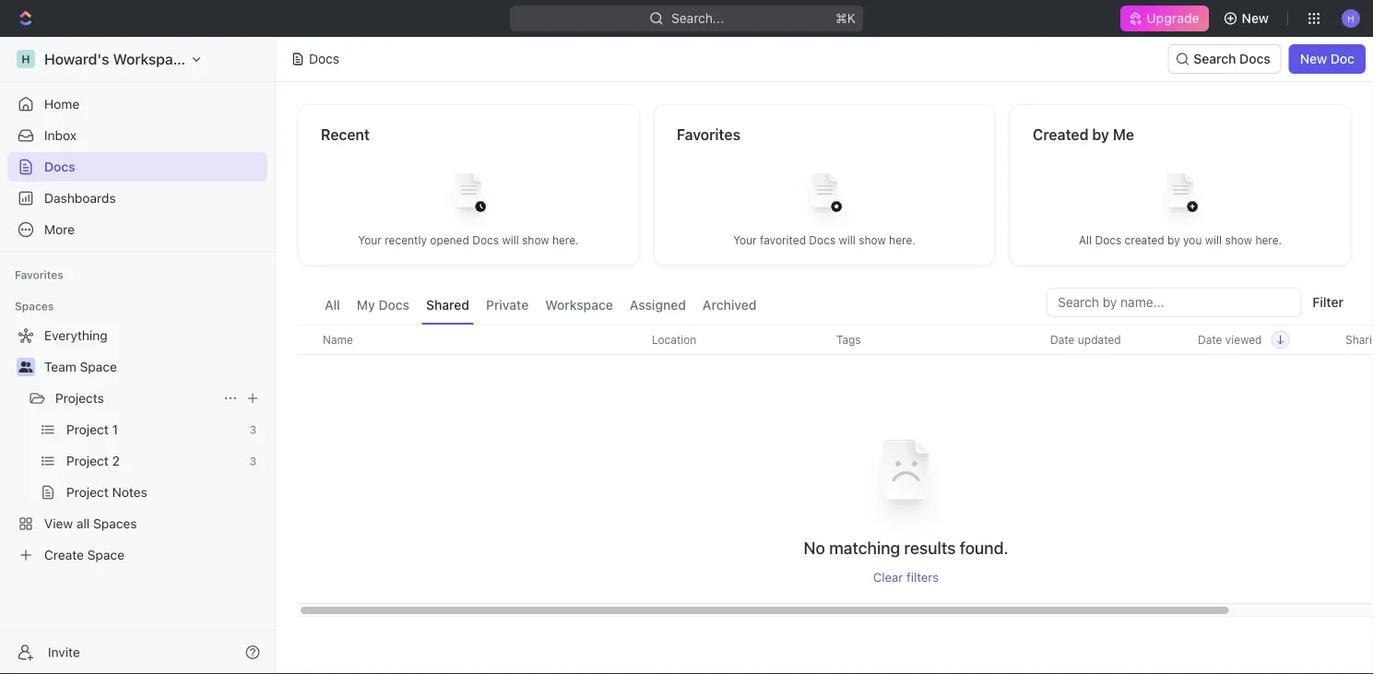 Task type: vqa. For each thing, say whether or not it's contained in the screenshot.
Share button
no



Task type: locate. For each thing, give the bounding box(es) containing it.
doc
[[1331, 51, 1356, 66]]

will right you at the right top of page
[[1206, 234, 1223, 247]]

1 horizontal spatial your
[[734, 234, 757, 247]]

project 2
[[66, 454, 120, 469]]

2 date from the left
[[1199, 334, 1223, 346]]

3
[[250, 424, 257, 436], [250, 455, 257, 468]]

new inside new button
[[1243, 11, 1270, 26]]

by left you at the right top of page
[[1168, 234, 1181, 247]]

home link
[[7, 90, 268, 119]]

0 vertical spatial all
[[1079, 234, 1093, 247]]

create space
[[44, 548, 125, 563]]

workspace inside button
[[546, 298, 614, 313]]

by
[[1093, 126, 1110, 143], [1168, 234, 1181, 247]]

all left created
[[1079, 234, 1093, 247]]

0 horizontal spatial your
[[358, 234, 382, 247]]

project 2 link
[[66, 447, 242, 476]]

0 horizontal spatial favorites
[[15, 269, 63, 281]]

you
[[1184, 234, 1203, 247]]

1 horizontal spatial spaces
[[93, 516, 137, 532]]

no matching results found.
[[804, 538, 1009, 558]]

show
[[522, 234, 550, 247], [859, 234, 887, 247], [1226, 234, 1253, 247]]

docs left created
[[1096, 234, 1122, 247]]

my docs button
[[352, 288, 414, 325]]

0 vertical spatial spaces
[[15, 300, 54, 313]]

1 vertical spatial h
[[21, 53, 30, 66]]

docs right search
[[1240, 51, 1271, 66]]

date left viewed
[[1199, 334, 1223, 346]]

1 vertical spatial 3
[[250, 455, 257, 468]]

tree containing everything
[[7, 321, 268, 570]]

date inside button
[[1199, 334, 1223, 346]]

date inside button
[[1051, 334, 1075, 346]]

filters
[[907, 570, 939, 585]]

project left 1
[[66, 422, 109, 437]]

docs down inbox
[[44, 159, 75, 174]]

1 date from the left
[[1051, 334, 1075, 346]]

show down no favorited docs image
[[859, 234, 887, 247]]

1 your from the left
[[358, 234, 382, 247]]

3 will from the left
[[1206, 234, 1223, 247]]

1 vertical spatial new
[[1301, 51, 1328, 66]]

new inside new doc button
[[1301, 51, 1328, 66]]

tab list
[[320, 288, 762, 325]]

date for date updated
[[1051, 334, 1075, 346]]

h left howard's
[[21, 53, 30, 66]]

h button
[[1337, 4, 1367, 33]]

⌘k
[[836, 11, 856, 26]]

2 vertical spatial project
[[66, 485, 109, 500]]

show right you at the right top of page
[[1226, 234, 1253, 247]]

clear
[[874, 570, 904, 585]]

here.
[[553, 234, 579, 247], [890, 234, 916, 247], [1256, 234, 1283, 247]]

archived
[[703, 298, 757, 313]]

0 horizontal spatial workspace
[[113, 50, 190, 68]]

0 vertical spatial 3
[[250, 424, 257, 436]]

3 for 1
[[250, 424, 257, 436]]

spaces right the all
[[93, 516, 137, 532]]

1 horizontal spatial here.
[[890, 234, 916, 247]]

project for project 2
[[66, 454, 109, 469]]

1 horizontal spatial workspace
[[546, 298, 614, 313]]

2 horizontal spatial here.
[[1256, 234, 1283, 247]]

h inside h 'dropdown button'
[[1348, 13, 1355, 23]]

your for favorites
[[734, 234, 757, 247]]

create space link
[[7, 541, 264, 570]]

docs right favorited
[[810, 234, 836, 247]]

Search by name... text field
[[1058, 289, 1291, 317]]

no matching results found. row
[[298, 415, 1374, 585]]

created
[[1125, 234, 1165, 247]]

0 horizontal spatial spaces
[[15, 300, 54, 313]]

my docs
[[357, 298, 410, 313]]

2 here. from the left
[[890, 234, 916, 247]]

row
[[298, 325, 1374, 355]]

h
[[1348, 13, 1355, 23], [21, 53, 30, 66]]

projects
[[55, 391, 104, 406]]

1 show from the left
[[522, 234, 550, 247]]

1 vertical spatial favorites
[[15, 269, 63, 281]]

upgrade
[[1147, 11, 1200, 26]]

0 vertical spatial workspace
[[113, 50, 190, 68]]

create
[[44, 548, 84, 563]]

tree inside sidebar navigation
[[7, 321, 268, 570]]

1 horizontal spatial new
[[1301, 51, 1328, 66]]

workspace right private in the top left of the page
[[546, 298, 614, 313]]

1 horizontal spatial favorites
[[677, 126, 741, 143]]

your
[[358, 234, 382, 247], [734, 234, 757, 247]]

your left favorited
[[734, 234, 757, 247]]

0 horizontal spatial h
[[21, 53, 30, 66]]

space up the projects
[[80, 359, 117, 375]]

workspace button
[[541, 288, 618, 325]]

no created by me docs image
[[1144, 159, 1218, 233]]

will down no favorited docs image
[[839, 234, 856, 247]]

docs right my
[[379, 298, 410, 313]]

1 horizontal spatial all
[[1079, 234, 1093, 247]]

h up doc
[[1348, 13, 1355, 23]]

clear filters button
[[874, 570, 939, 585]]

project up "view all spaces"
[[66, 485, 109, 500]]

0 horizontal spatial here.
[[553, 234, 579, 247]]

dashboards
[[44, 191, 116, 206]]

view all spaces
[[44, 516, 137, 532]]

tree
[[7, 321, 268, 570]]

2 your from the left
[[734, 234, 757, 247]]

0 horizontal spatial new
[[1243, 11, 1270, 26]]

2 3 from the top
[[250, 455, 257, 468]]

1 horizontal spatial will
[[839, 234, 856, 247]]

your for recent
[[358, 234, 382, 247]]

1 horizontal spatial show
[[859, 234, 887, 247]]

favorites
[[677, 126, 741, 143], [15, 269, 63, 281]]

show up private in the top left of the page
[[522, 234, 550, 247]]

upgrade link
[[1121, 6, 1209, 31]]

3 project from the top
[[66, 485, 109, 500]]

new up search docs in the top right of the page
[[1243, 11, 1270, 26]]

spaces down favorites button
[[15, 300, 54, 313]]

workspace up home link
[[113, 50, 190, 68]]

space down "view all spaces"
[[87, 548, 125, 563]]

results
[[905, 538, 956, 558]]

1 vertical spatial project
[[66, 454, 109, 469]]

clear filters
[[874, 570, 939, 585]]

date left updated
[[1051, 334, 1075, 346]]

docs up "recent"
[[309, 51, 340, 66]]

assigned
[[630, 298, 686, 313]]

no
[[804, 538, 826, 558]]

project inside "link"
[[66, 422, 109, 437]]

will right opened
[[502, 234, 519, 247]]

new left doc
[[1301, 51, 1328, 66]]

date
[[1051, 334, 1075, 346], [1199, 334, 1223, 346]]

name
[[323, 334, 353, 346]]

1 vertical spatial space
[[87, 548, 125, 563]]

project notes
[[66, 485, 147, 500]]

tags
[[837, 334, 861, 346]]

1 vertical spatial all
[[325, 298, 340, 313]]

your left recently
[[358, 234, 382, 247]]

0 vertical spatial project
[[66, 422, 109, 437]]

docs
[[309, 51, 340, 66], [1240, 51, 1271, 66], [44, 159, 75, 174], [473, 234, 499, 247], [810, 234, 836, 247], [1096, 234, 1122, 247], [379, 298, 410, 313]]

inbox
[[44, 128, 77, 143]]

project
[[66, 422, 109, 437], [66, 454, 109, 469], [66, 485, 109, 500]]

new
[[1243, 11, 1270, 26], [1301, 51, 1328, 66]]

1 vertical spatial workspace
[[546, 298, 614, 313]]

all left my
[[325, 298, 340, 313]]

3 show from the left
[[1226, 234, 1253, 247]]

1 horizontal spatial by
[[1168, 234, 1181, 247]]

team space
[[44, 359, 117, 375]]

1 project from the top
[[66, 422, 109, 437]]

project left 2
[[66, 454, 109, 469]]

h inside howard's workspace, , element
[[21, 53, 30, 66]]

0 horizontal spatial show
[[522, 234, 550, 247]]

1 vertical spatial spaces
[[93, 516, 137, 532]]

2 project from the top
[[66, 454, 109, 469]]

workspace
[[113, 50, 190, 68], [546, 298, 614, 313]]

2
[[112, 454, 120, 469]]

favorites button
[[7, 264, 71, 286]]

user group image
[[19, 362, 33, 373]]

2 horizontal spatial will
[[1206, 234, 1223, 247]]

0 horizontal spatial date
[[1051, 334, 1075, 346]]

1 vertical spatial by
[[1168, 234, 1181, 247]]

0 horizontal spatial will
[[502, 234, 519, 247]]

0 vertical spatial space
[[80, 359, 117, 375]]

new doc
[[1301, 51, 1356, 66]]

assigned button
[[625, 288, 691, 325]]

all for all
[[325, 298, 340, 313]]

recent
[[321, 126, 370, 143]]

1 horizontal spatial h
[[1348, 13, 1355, 23]]

tab list containing all
[[320, 288, 762, 325]]

by left me
[[1093, 126, 1110, 143]]

2 horizontal spatial show
[[1226, 234, 1253, 247]]

0 horizontal spatial all
[[325, 298, 340, 313]]

project for project notes
[[66, 485, 109, 500]]

filter button
[[1306, 288, 1352, 317]]

1 horizontal spatial date
[[1199, 334, 1223, 346]]

will
[[502, 234, 519, 247], [839, 234, 856, 247], [1206, 234, 1223, 247]]

all inside button
[[325, 298, 340, 313]]

0 horizontal spatial by
[[1093, 126, 1110, 143]]

0 vertical spatial new
[[1243, 11, 1270, 26]]

favorites inside button
[[15, 269, 63, 281]]

0 vertical spatial by
[[1093, 126, 1110, 143]]

1 3 from the top
[[250, 424, 257, 436]]

docs inside sidebar navigation
[[44, 159, 75, 174]]

all for all docs created by you will show here.
[[1079, 234, 1093, 247]]

0 vertical spatial h
[[1348, 13, 1355, 23]]



Task type: describe. For each thing, give the bounding box(es) containing it.
projects link
[[55, 384, 216, 413]]

date viewed
[[1199, 334, 1263, 346]]

new doc button
[[1290, 44, 1367, 74]]

recently
[[385, 234, 427, 247]]

date updated button
[[1040, 326, 1133, 354]]

all
[[77, 516, 90, 532]]

project 1
[[66, 422, 118, 437]]

3 here. from the left
[[1256, 234, 1283, 247]]

date viewed button
[[1188, 326, 1290, 354]]

view all spaces link
[[7, 509, 264, 539]]

my
[[357, 298, 375, 313]]

howard's
[[44, 50, 109, 68]]

private
[[486, 298, 529, 313]]

project for project 1
[[66, 422, 109, 437]]

team
[[44, 359, 76, 375]]

all button
[[320, 288, 345, 325]]

search...
[[672, 11, 724, 26]]

filter button
[[1306, 288, 1352, 317]]

1 will from the left
[[502, 234, 519, 247]]

your favorited docs will show here.
[[734, 234, 916, 247]]

docs link
[[7, 152, 268, 182]]

created by me
[[1033, 126, 1135, 143]]

project 1 link
[[66, 415, 242, 445]]

no favorited docs image
[[788, 159, 862, 233]]

no data image
[[851, 415, 962, 537]]

sharin
[[1346, 334, 1374, 346]]

invite
[[48, 645, 80, 660]]

howard's workspace, , element
[[17, 50, 35, 68]]

space for create space
[[87, 548, 125, 563]]

1 here. from the left
[[553, 234, 579, 247]]

location
[[652, 334, 697, 346]]

search docs button
[[1168, 44, 1282, 74]]

updated
[[1079, 334, 1122, 346]]

me
[[1114, 126, 1135, 143]]

created
[[1033, 126, 1089, 143]]

notes
[[112, 485, 147, 500]]

0 vertical spatial favorites
[[677, 126, 741, 143]]

private button
[[482, 288, 534, 325]]

sidebar navigation
[[0, 37, 280, 675]]

project notes link
[[66, 478, 264, 508]]

docs inside button
[[379, 298, 410, 313]]

home
[[44, 96, 80, 112]]

docs inside button
[[1240, 51, 1271, 66]]

space for team space
[[80, 359, 117, 375]]

matching
[[830, 538, 901, 558]]

date for date viewed
[[1199, 334, 1223, 346]]

no recent docs image
[[432, 159, 506, 233]]

search
[[1194, 51, 1237, 66]]

viewed
[[1226, 334, 1263, 346]]

docs right opened
[[473, 234, 499, 247]]

dashboards link
[[7, 184, 268, 213]]

everything link
[[7, 321, 264, 351]]

team space link
[[44, 352, 264, 382]]

new for new
[[1243, 11, 1270, 26]]

archived button
[[698, 288, 762, 325]]

filter
[[1313, 295, 1344, 310]]

2 show from the left
[[859, 234, 887, 247]]

no matching results found. table
[[298, 325, 1374, 585]]

howard's workspace
[[44, 50, 190, 68]]

found.
[[960, 538, 1009, 558]]

your recently opened docs will show here.
[[358, 234, 579, 247]]

more button
[[7, 215, 268, 245]]

opened
[[430, 234, 470, 247]]

inbox link
[[7, 121, 268, 150]]

favorited
[[760, 234, 806, 247]]

3 for 2
[[250, 455, 257, 468]]

date updated
[[1051, 334, 1122, 346]]

new for new doc
[[1301, 51, 1328, 66]]

new button
[[1217, 4, 1281, 33]]

search docs
[[1194, 51, 1271, 66]]

all docs created by you will show here.
[[1079, 234, 1283, 247]]

shared button
[[422, 288, 474, 325]]

workspace inside sidebar navigation
[[113, 50, 190, 68]]

everything
[[44, 328, 108, 343]]

2 will from the left
[[839, 234, 856, 247]]

more
[[44, 222, 75, 237]]

row containing name
[[298, 325, 1374, 355]]

1
[[112, 422, 118, 437]]

view
[[44, 516, 73, 532]]

shared
[[426, 298, 470, 313]]



